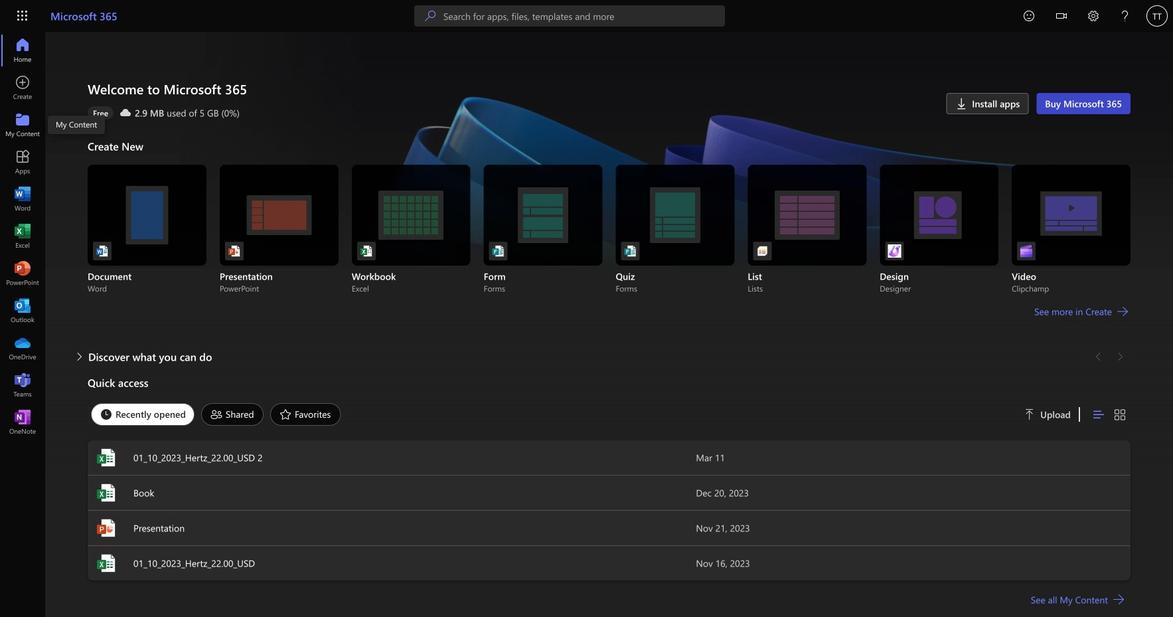 Task type: locate. For each thing, give the bounding box(es) containing it.
1 vertical spatial powerpoint image
[[96, 517, 117, 539]]

designer design image
[[888, 244, 901, 258], [888, 244, 901, 258]]

0 horizontal spatial powerpoint image
[[16, 267, 29, 280]]

tab list
[[88, 400, 1009, 429]]

shared element
[[201, 403, 264, 426]]

new quiz image
[[624, 244, 637, 258]]

1 vertical spatial excel image
[[96, 482, 117, 503]]

tab
[[88, 403, 198, 426], [198, 403, 267, 426], [267, 403, 344, 426]]

2 vertical spatial excel image
[[96, 553, 117, 574]]

name book cell
[[88, 482, 696, 503]]

excel image
[[96, 447, 117, 468]]

None search field
[[414, 5, 725, 27]]

name presentation cell
[[88, 517, 696, 539]]

tt image
[[1147, 5, 1168, 27]]

onenote image
[[16, 416, 29, 429]]

excel image
[[16, 230, 29, 243], [96, 482, 117, 503], [96, 553, 117, 574]]

application
[[0, 32, 1174, 617]]

onedrive image
[[16, 341, 29, 355]]

lists list image
[[756, 244, 769, 258]]

banner
[[0, 0, 1174, 34]]

my content image
[[16, 118, 29, 132]]

excel image for name book cell
[[96, 482, 117, 503]]

tooltip
[[48, 116, 105, 134]]

navigation
[[0, 32, 45, 441]]

0 vertical spatial powerpoint image
[[16, 267, 29, 280]]

0 vertical spatial excel image
[[16, 230, 29, 243]]

1 tab from the left
[[88, 403, 198, 426]]

list
[[88, 165, 1131, 294]]

powerpoint image
[[16, 267, 29, 280], [96, 517, 117, 539]]



Task type: vqa. For each thing, say whether or not it's contained in the screenshot.
Create New element
yes



Task type: describe. For each thing, give the bounding box(es) containing it.
powerpoint presentation image
[[228, 244, 241, 258]]

word image
[[16, 193, 29, 206]]

clipchamp video image
[[1020, 244, 1034, 258]]

apps image
[[16, 155, 29, 169]]

excel workbook image
[[360, 244, 373, 258]]

recently opened element
[[91, 403, 195, 426]]

create image
[[16, 81, 29, 94]]

name 01_10_2023_hertz_22.00_usd cell
[[88, 553, 696, 574]]

1 horizontal spatial powerpoint image
[[96, 517, 117, 539]]

home image
[[16, 44, 29, 57]]

teams image
[[16, 379, 29, 392]]

create new element
[[88, 135, 1131, 346]]

name 01_10_2023_hertz_22.00_usd 2 cell
[[88, 447, 696, 468]]

Search box. Suggestions appear as you type. search field
[[444, 5, 725, 27]]

favorites element
[[270, 403, 341, 426]]

forms survey image
[[492, 244, 505, 258]]

2 tab from the left
[[198, 403, 267, 426]]

excel image for name 01_10_2023_hertz_22.00_usd cell
[[96, 553, 117, 574]]

outlook image
[[16, 304, 29, 317]]

word document image
[[96, 244, 109, 258]]

this account doesn't have a microsoft 365 subscription. click to view your benefits. tooltip
[[88, 106, 114, 120]]

3 tab from the left
[[267, 403, 344, 426]]



